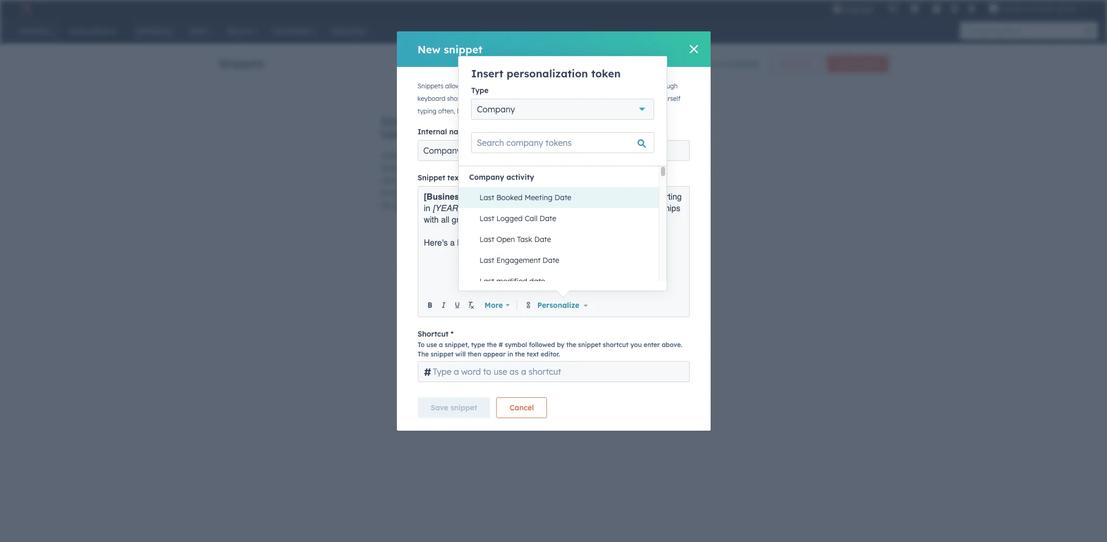 Task type: vqa. For each thing, say whether or not it's contained in the screenshot.
right Name]
yes



Task type: describe. For each thing, give the bounding box(es) containing it.
last engagement date
[[480, 256, 560, 265]]

date
[[530, 277, 546, 286]]

company button
[[472, 99, 655, 120]]

save snippet button
[[418, 398, 491, 419]]

is
[[494, 193, 500, 202]]

snippet,
[[445, 341, 470, 349]]

company for company
[[477, 104, 515, 115]]

1 vertical spatial [business
[[510, 216, 550, 225]]

2 vertical spatial emails
[[381, 188, 404, 198]]

over
[[435, 201, 450, 210]]

personalize
[[538, 301, 580, 310]]

provation inside is a proud member of the provation family. starting in
[[590, 193, 625, 202]]

logged
[[402, 176, 426, 185]]

emails inside save time writing emails and taking notes
[[477, 115, 511, 128]]

help button
[[928, 0, 946, 17]]

the inside 'create shortcuts to your most common responses in emails sent to prospects and notes logged in your crm. quickly send emails and log notes without having to type the same thing over and over.'
[[381, 201, 392, 210]]

upgrade image
[[833, 5, 843, 14]]

in inside the shortcut to use a snippet, type the # symbol followed by the snippet shortcut you enter above. the snippet will then appear in the text editor.
[[508, 351, 513, 358]]

can
[[598, 82, 609, 90]]

shortcut
[[603, 341, 629, 349]]

1 horizontal spatial that
[[618, 95, 630, 103]]

0 horizontal spatial [business
[[424, 193, 464, 202]]

quickly
[[633, 82, 653, 90]]

new folder button
[[771, 55, 821, 72]]

in inside is a proud member of the provation family. starting in
[[424, 204, 431, 214]]

and inside we've been able to create both lasting art and relationships with all great people at
[[618, 204, 631, 214]]

time
[[410, 115, 433, 128]]

date for last logged call date
[[540, 214, 557, 223]]

provation inside popup button
[[1001, 4, 1032, 13]]

james peterson image
[[990, 4, 999, 13]]

snippets for snippets allow you to create reusable blocks of text that you can access quickly through keyboard shortcuts. get started by entering a phrase or line of text that you find yourself typing often, like a greeting or meeting agenda.
[[418, 82, 444, 90]]

search button
[[1081, 22, 1098, 40]]

activity
[[507, 173, 535, 182]]

to right the sent
[[467, 163, 474, 173]]

meeting
[[509, 107, 533, 115]]

line
[[585, 95, 595, 103]]

we've been able to create both lasting art and relationships with all great people at
[[424, 204, 683, 225]]

search image
[[1086, 27, 1093, 35]]

calling icon image
[[889, 4, 898, 14]]

Type a word to use as a shortcut text field
[[418, 362, 690, 383]]

close image
[[690, 45, 698, 53]]

last open task date
[[480, 235, 552, 244]]

use
[[427, 341, 437, 349]]

member
[[534, 193, 564, 202]]

both
[[560, 204, 577, 214]]

last for last booked meeting date
[[480, 193, 495, 203]]

date inside last engagement date button
[[543, 256, 560, 265]]

shortcut element
[[418, 362, 690, 383]]

last for last modified date
[[480, 277, 495, 286]]

none text field containing [business name]
[[424, 192, 685, 296]]

create for both
[[535, 204, 558, 214]]

snippet text
[[418, 173, 462, 183]]

last booked meeting date button
[[469, 187, 659, 208]]

snippets allow you to create reusable blocks of text that you can access quickly through keyboard shortcuts. get started by entering a phrase or line of text that you find yourself typing often, like a greeting or meeting agenda.
[[418, 82, 681, 115]]

reusable
[[503, 82, 529, 90]]

of right line
[[597, 95, 603, 103]]

over.
[[467, 201, 483, 210]]

create for create snippet
[[837, 60, 856, 68]]

create for create shortcuts to your most common responses in emails sent to prospects and notes logged in your crm. quickly send emails and log notes without having to type the same thing over and over.
[[381, 151, 404, 160]]

and up great
[[452, 201, 465, 210]]

above.
[[662, 341, 683, 349]]

provation design studio button
[[983, 0, 1094, 17]]

a up agenda.
[[549, 95, 553, 103]]

snippet
[[418, 173, 446, 183]]

of inside is a proud member of the provation family. starting in
[[567, 193, 574, 202]]

blocks
[[530, 82, 549, 90]]

save for save snippet
[[431, 403, 449, 413]]

booked
[[497, 193, 523, 203]]

last open task date button
[[469, 229, 659, 250]]

often,
[[439, 107, 456, 115]]

started
[[491, 95, 512, 103]]

Merge tag popover body search field
[[472, 132, 655, 153]]

text down 'can' at the top right
[[604, 95, 616, 103]]

shortcut to use a snippet, type the # symbol followed by the snippet shortcut you enter above. the snippet will then appear in the text editor.
[[418, 330, 683, 358]]

here's
[[424, 239, 448, 248]]

greeting
[[475, 107, 499, 115]]

typing
[[418, 107, 437, 115]]

0
[[711, 59, 715, 69]]

type inside 'create shortcuts to your most common responses in emails sent to prospects and notes logged in your crm. quickly send emails and log notes without having to type the same thing over and over.'
[[517, 188, 533, 198]]

page:
[[574, 239, 595, 248]]

0 of 5 created
[[711, 59, 759, 69]]

through
[[655, 82, 678, 90]]

modified
[[497, 277, 528, 286]]

[year]
[[433, 204, 460, 214]]

notifications button
[[963, 0, 981, 17]]

to right shortcuts
[[441, 151, 448, 160]]

send
[[501, 176, 517, 185]]

last modified date button
[[469, 271, 659, 292]]

and up send
[[512, 163, 526, 173]]

yourself
[[657, 95, 681, 103]]

having
[[483, 188, 506, 198]]

editor.
[[541, 351, 560, 358]]

then
[[468, 351, 482, 358]]

save for save time writing emails and taking notes
[[381, 115, 407, 128]]

2 vertical spatial notes
[[434, 188, 453, 198]]

proud
[[510, 193, 531, 202]]

in down shortcuts
[[418, 163, 424, 173]]

shortcut
[[418, 330, 449, 339]]

to inside snippets allow you to create reusable blocks of text that you can access quickly through keyboard shortcuts. get started by entering a phrase or line of text that you find yourself typing often, like a greeting or meeting agenda.
[[475, 82, 481, 90]]

upgrade
[[845, 5, 874, 14]]

writing
[[437, 115, 474, 128]]

name
[[450, 127, 470, 137]]

0 vertical spatial name]
[[466, 193, 492, 202]]

1 vertical spatial notes
[[381, 176, 400, 185]]

more button
[[478, 300, 517, 311]]

internal name
[[418, 127, 470, 137]]

text inside the shortcut to use a snippet, type the # symbol followed by the snippet shortcut you enter above. the snippet will then appear in the text editor.
[[527, 351, 539, 358]]

last booked meeting date
[[480, 193, 572, 203]]

agenda.
[[535, 107, 559, 115]]

0 vertical spatial that
[[572, 82, 584, 90]]

like
[[457, 107, 467, 115]]

enter
[[644, 341, 660, 349]]

token
[[592, 67, 621, 80]]

same
[[394, 201, 413, 210]]

cancel
[[510, 403, 534, 413]]

quickly
[[474, 176, 499, 185]]

created
[[732, 59, 759, 69]]

of inside snippets banner
[[717, 59, 724, 69]]

shortcuts
[[406, 151, 439, 160]]

you left 'find'
[[632, 95, 642, 103]]

meeting
[[525, 193, 553, 203]]

appear
[[484, 351, 506, 358]]



Task type: locate. For each thing, give the bounding box(es) containing it.
call
[[525, 214, 538, 223]]

[business name] up [year]
[[424, 193, 492, 202]]

in down 'symbol'
[[508, 351, 513, 358]]

settings image
[[950, 4, 960, 14]]

1 vertical spatial by
[[557, 341, 565, 349]]

# down the
[[424, 366, 432, 379]]

art
[[605, 204, 615, 214]]

1 horizontal spatial or
[[577, 95, 583, 103]]

snippet inside button
[[451, 403, 477, 413]]

2 horizontal spatial emails
[[477, 115, 511, 128]]

# inside the shortcut to use a snippet, type the # symbol followed by the snippet shortcut you enter above. the snippet will then appear in the text editor.
[[499, 341, 503, 349]]

1 vertical spatial that
[[618, 95, 630, 103]]

snippets for snippets
[[219, 57, 265, 70]]

text up phrase
[[559, 82, 570, 90]]

of
[[717, 59, 724, 69], [551, 82, 557, 90], [597, 95, 603, 103], [567, 193, 574, 202]]

snippet for create snippet
[[858, 60, 880, 68]]

company for company activity
[[469, 173, 505, 182]]

last up been
[[480, 193, 495, 203]]

create inside snippets allow you to create reusable blocks of text that you can access quickly through keyboard shortcuts. get started by entering a phrase or line of text that you find yourself typing often, like a greeting or meeting agenda.
[[483, 82, 502, 90]]

1 horizontal spatial by
[[557, 341, 565, 349]]

a inside the shortcut to use a snippet, type the # symbol followed by the snippet shortcut you enter above. the snippet will then appear in the text editor.
[[439, 341, 443, 349]]

last for last engagement date
[[480, 256, 495, 265]]

taking
[[381, 128, 415, 141]]

0 vertical spatial create
[[483, 82, 502, 90]]

provation
[[1001, 4, 1032, 13], [590, 193, 625, 202]]

name] down both at the top right of the page
[[553, 216, 578, 225]]

new up 'keyboard'
[[418, 43, 441, 56]]

create for reusable
[[483, 82, 502, 90]]

0 vertical spatial emails
[[477, 115, 511, 128]]

insert
[[472, 67, 504, 80]]

last logged call date
[[480, 214, 557, 223]]

0 horizontal spatial name]
[[466, 193, 492, 202]]

0 horizontal spatial new
[[418, 43, 441, 56]]

dialog containing new snippet
[[397, 31, 711, 431]]

1 horizontal spatial #
[[499, 341, 503, 349]]

and right press
[[523, 239, 537, 248]]

that up phrase
[[572, 82, 584, 90]]

name] up we've
[[466, 193, 492, 202]]

save time writing emails and taking notes
[[381, 115, 534, 141]]

date inside last logged call date button
[[540, 214, 557, 223]]

1 horizontal spatial [business name]
[[510, 216, 578, 225]]

crm.
[[454, 176, 472, 185]]

1 vertical spatial create
[[535, 204, 558, 214]]

create inside 'create shortcuts to your most common responses in emails sent to prospects and notes logged in your crm. quickly send emails and log notes without having to type the same thing over and over.'
[[381, 151, 404, 160]]

snippets inside snippets banner
[[219, 57, 265, 70]]

0 horizontal spatial or
[[501, 107, 507, 115]]

0 horizontal spatial create
[[381, 151, 404, 160]]

able
[[507, 204, 523, 214]]

last left open
[[480, 235, 495, 244]]

0 vertical spatial by
[[514, 95, 521, 103]]

last inside button
[[480, 193, 495, 203]]

you up shortcuts.
[[462, 82, 473, 90]]

you left enter
[[631, 341, 642, 349]]

company activity
[[469, 173, 535, 182]]

2 last from the top
[[480, 214, 495, 223]]

keyboard
[[418, 95, 446, 103]]

1 vertical spatial your
[[436, 176, 452, 185]]

calling icon button
[[884, 2, 902, 15]]

emails up snippet text
[[426, 163, 448, 173]]

your
[[450, 151, 465, 160], [436, 176, 452, 185]]

the left 'same'
[[381, 201, 392, 210]]

[business name] down is a proud member of the provation family. starting in
[[510, 216, 578, 225]]

to up get
[[475, 82, 481, 90]]

0 vertical spatial notes
[[418, 128, 447, 141]]

the up lasting
[[576, 193, 588, 202]]

date
[[555, 193, 572, 203], [540, 214, 557, 223], [535, 235, 552, 244], [543, 256, 560, 265]]

save inside save time writing emails and taking notes
[[381, 115, 407, 128]]

a right use
[[439, 341, 443, 349]]

1 vertical spatial name]
[[553, 216, 578, 225]]

menu containing provation design studio
[[826, 0, 1095, 17]]

create up the responses
[[381, 151, 404, 160]]

or down started
[[501, 107, 507, 115]]

1 vertical spatial company
[[469, 173, 505, 182]]

[business name]
[[424, 193, 492, 202], [510, 216, 578, 225]]

we've
[[463, 204, 484, 214]]

date for last open task date
[[535, 235, 552, 244]]

all
[[441, 216, 450, 225]]

you inside the shortcut to use a snippet, type the # symbol followed by the snippet shortcut you enter above. the snippet will then appear in the text editor.
[[631, 341, 642, 349]]

that
[[572, 82, 584, 90], [618, 95, 630, 103]]

to inside we've been able to create both lasting art and relationships with all great people at
[[525, 204, 532, 214]]

in up log
[[428, 176, 434, 185]]

none field containing company activity
[[459, 120, 667, 439]]

to up call
[[525, 204, 532, 214]]

of up both at the top right of the page
[[567, 193, 574, 202]]

3 last from the top
[[480, 235, 495, 244]]

marketplaces image
[[911, 5, 920, 14]]

0 vertical spatial your
[[450, 151, 465, 160]]

menu item
[[881, 0, 883, 17]]

and left agenda.
[[514, 115, 534, 128]]

open
[[497, 235, 515, 244]]

new for new folder
[[780, 60, 794, 68]]

help image
[[933, 5, 942, 14]]

date down branding
[[543, 256, 560, 265]]

company inside field
[[469, 173, 505, 182]]

1 horizontal spatial create
[[535, 204, 558, 214]]

your down the sent
[[436, 176, 452, 185]]

[business
[[424, 193, 464, 202], [510, 216, 550, 225]]

a right like
[[469, 107, 473, 115]]

type inside the shortcut to use a snippet, type the # symbol followed by the snippet shortcut you enter above. the snippet will then appear in the text editor.
[[471, 341, 485, 349]]

last for last logged call date
[[480, 214, 495, 223]]

date inside the last booked meeting date button
[[555, 193, 572, 203]]

provation right james peterson 'icon' on the top right of page
[[1001, 4, 1032, 13]]

4 last from the top
[[480, 256, 495, 265]]

0 horizontal spatial provation
[[590, 193, 625, 202]]

design
[[1034, 4, 1056, 13]]

will
[[456, 351, 466, 358]]

0 horizontal spatial type
[[471, 341, 485, 349]]

hubspot link
[[13, 2, 39, 15]]

of left 5
[[717, 59, 724, 69]]

your up the sent
[[450, 151, 465, 160]]

the inside is a proud member of the provation family. starting in
[[576, 193, 588, 202]]

1 vertical spatial snippets
[[418, 82, 444, 90]]

family.
[[628, 193, 651, 202]]

notes
[[418, 128, 447, 141], [381, 176, 400, 185], [434, 188, 453, 198]]

1 horizontal spatial snippets
[[418, 82, 444, 90]]

create inside we've been able to create both lasting art and relationships with all great people at
[[535, 204, 558, 214]]

log
[[421, 188, 432, 198]]

to down send
[[508, 188, 515, 198]]

company activity list box
[[459, 187, 659, 439]]

create snippet button
[[828, 55, 889, 72]]

create
[[837, 60, 856, 68], [381, 151, 404, 160]]

new left folder
[[780, 60, 794, 68]]

company down started
[[477, 104, 515, 115]]

0 vertical spatial new
[[418, 43, 441, 56]]

common
[[487, 151, 517, 160]]

dialog
[[397, 31, 711, 431]]

0 vertical spatial snippets
[[219, 57, 265, 70]]

emails up 'same'
[[381, 188, 404, 198]]

1 horizontal spatial provation
[[1001, 4, 1032, 13]]

engagement
[[497, 256, 541, 265]]

last down been
[[480, 214, 495, 223]]

1 vertical spatial [business name]
[[510, 216, 578, 225]]

date down is a proud member of the provation family. starting in
[[540, 214, 557, 223]]

a right is
[[503, 193, 507, 202]]

None text field
[[424, 192, 685, 296]]

1 vertical spatial or
[[501, 107, 507, 115]]

1 horizontal spatial [business
[[510, 216, 550, 225]]

provation design studio
[[1001, 4, 1079, 13]]

or left line
[[577, 95, 583, 103]]

you
[[462, 82, 473, 90], [586, 82, 597, 90], [632, 95, 642, 103], [631, 341, 642, 349]]

a
[[549, 95, 553, 103], [469, 107, 473, 115], [503, 193, 507, 202], [450, 239, 455, 248], [439, 341, 443, 349]]

personalization
[[507, 67, 588, 80]]

date right task
[[535, 235, 552, 244]]

create
[[483, 82, 502, 90], [535, 204, 558, 214]]

last
[[480, 193, 495, 203], [480, 214, 495, 223], [480, 235, 495, 244], [480, 256, 495, 265], [480, 277, 495, 286]]

create right folder
[[837, 60, 856, 68]]

logged
[[497, 214, 523, 223]]

0 vertical spatial [business name]
[[424, 193, 492, 202]]

create inside "button"
[[837, 60, 856, 68]]

notes up shortcuts
[[418, 128, 447, 141]]

last up more at left
[[480, 277, 495, 286]]

[business up [year]
[[424, 193, 464, 202]]

save
[[381, 115, 407, 128], [431, 403, 449, 413]]

1 vertical spatial create
[[381, 151, 404, 160]]

you left 'can' at the top right
[[586, 82, 597, 90]]

last modified date
[[480, 277, 546, 286]]

new for new snippet
[[418, 43, 441, 56]]

1 vertical spatial new
[[780, 60, 794, 68]]

1 vertical spatial type
[[471, 341, 485, 349]]

company inside popup button
[[477, 104, 515, 115]]

[business down able
[[510, 216, 550, 225]]

new inside new folder button
[[780, 60, 794, 68]]

snippet inside "button"
[[858, 60, 880, 68]]

last for last open task date
[[480, 235, 495, 244]]

the up appear at bottom
[[487, 341, 497, 349]]

5 last from the top
[[480, 277, 495, 286]]

new inside dialog
[[418, 43, 441, 56]]

last logged call date button
[[469, 208, 659, 229]]

by up editor.
[[557, 341, 565, 349]]

of down personalization
[[551, 82, 557, 90]]

None field
[[459, 120, 667, 439]]

0 vertical spatial create
[[837, 60, 856, 68]]

marketplaces button
[[904, 0, 926, 17]]

text down the sent
[[448, 173, 462, 183]]

new folder
[[780, 60, 813, 68]]

save inside button
[[431, 403, 449, 413]]

here's a link to their press and branding page: [link]
[[424, 239, 621, 248]]

personalize button
[[536, 300, 590, 311]]

the down 'symbol'
[[515, 351, 525, 358]]

type
[[472, 86, 489, 95]]

last down their
[[480, 256, 495, 265]]

task
[[517, 235, 533, 244]]

1 horizontal spatial save
[[431, 403, 449, 413]]

1 horizontal spatial emails
[[426, 163, 448, 173]]

0 horizontal spatial snippets
[[219, 57, 265, 70]]

to
[[418, 341, 425, 349]]

to right "link"
[[472, 239, 479, 248]]

emails down started
[[477, 115, 511, 128]]

the
[[576, 193, 588, 202], [381, 201, 392, 210], [487, 341, 497, 349], [567, 341, 577, 349], [515, 351, 525, 358]]

at
[[501, 216, 508, 225]]

1 horizontal spatial type
[[517, 188, 533, 198]]

0 vertical spatial company
[[477, 104, 515, 115]]

a inside is a proud member of the provation family. starting in
[[503, 193, 507, 202]]

and inside save time writing emails and taking notes
[[514, 115, 534, 128]]

snippet for save snippet
[[451, 403, 477, 413]]

hubspot image
[[19, 2, 31, 15]]

notifications image
[[968, 5, 977, 14]]

1 vertical spatial save
[[431, 403, 449, 413]]

create down insert at left
[[483, 82, 502, 90]]

type up the then
[[471, 341, 485, 349]]

date for last booked meeting date
[[555, 193, 572, 203]]

prospects
[[476, 163, 510, 173]]

notes up "over"
[[434, 188, 453, 198]]

company up having
[[469, 173, 505, 182]]

by inside the shortcut to use a snippet, type the # symbol followed by the snippet shortcut you enter above. the snippet will then appear in the text editor.
[[557, 341, 565, 349]]

1 horizontal spatial create
[[837, 60, 856, 68]]

text down followed
[[527, 351, 539, 358]]

access
[[611, 82, 631, 90]]

by down reusable
[[514, 95, 521, 103]]

type down activity
[[517, 188, 533, 198]]

1 vertical spatial #
[[424, 366, 432, 379]]

last engagement date button
[[469, 250, 659, 271]]

studio
[[1058, 4, 1079, 13]]

snippets inside snippets allow you to create reusable blocks of text that you can access quickly through keyboard shortcuts. get started by entering a phrase or line of text that you find yourself typing often, like a greeting or meeting agenda.
[[418, 82, 444, 90]]

0 vertical spatial [business
[[424, 193, 464, 202]]

0 horizontal spatial emails
[[381, 188, 404, 198]]

that down access
[[618, 95, 630, 103]]

# inside shortcut element
[[424, 366, 432, 379]]

great
[[452, 216, 471, 225]]

1 vertical spatial provation
[[590, 193, 625, 202]]

Internal name text field
[[418, 140, 690, 161]]

snippet for new snippet
[[444, 43, 483, 56]]

new snippet
[[418, 43, 483, 56]]

in up with
[[424, 204, 431, 214]]

1 last from the top
[[480, 193, 495, 203]]

lasting
[[579, 204, 603, 214]]

0 vertical spatial provation
[[1001, 4, 1032, 13]]

0 horizontal spatial by
[[514, 95, 521, 103]]

the right followed
[[567, 341, 577, 349]]

0 vertical spatial type
[[517, 188, 533, 198]]

[link]
[[598, 239, 621, 248]]

date up both at the top right of the page
[[555, 193, 572, 203]]

people
[[473, 216, 499, 225]]

0 vertical spatial save
[[381, 115, 407, 128]]

notes down the responses
[[381, 176, 400, 185]]

create snippet
[[837, 60, 880, 68]]

folder
[[795, 60, 813, 68]]

0 horizontal spatial create
[[483, 82, 502, 90]]

internal
[[418, 127, 447, 137]]

0 horizontal spatial save
[[381, 115, 407, 128]]

date inside "last open task date" button
[[535, 235, 552, 244]]

1 vertical spatial emails
[[426, 163, 448, 173]]

1 horizontal spatial new
[[780, 60, 794, 68]]

provation up the art
[[590, 193, 625, 202]]

1 horizontal spatial name]
[[553, 216, 578, 225]]

find
[[644, 95, 656, 103]]

and right the art
[[618, 204, 631, 214]]

allow
[[445, 82, 461, 90]]

notes inside save time writing emails and taking notes
[[418, 128, 447, 141]]

0 horizontal spatial [business name]
[[424, 193, 492, 202]]

the
[[418, 351, 429, 358]]

snippets banner
[[219, 52, 889, 72]]

0 horizontal spatial that
[[572, 82, 584, 90]]

# up appear at bottom
[[499, 341, 503, 349]]

menu
[[826, 0, 1095, 17]]

shortcuts.
[[447, 95, 477, 103]]

and down logged
[[406, 188, 419, 198]]

to
[[475, 82, 481, 90], [441, 151, 448, 160], [467, 163, 474, 173], [508, 188, 515, 198], [525, 204, 532, 214], [472, 239, 479, 248]]

a left "link"
[[450, 239, 455, 248]]

responses
[[381, 163, 416, 173]]

Search HubSpot search field
[[961, 22, 1089, 40]]

create down member
[[535, 204, 558, 214]]

0 horizontal spatial #
[[424, 366, 432, 379]]

0 vertical spatial or
[[577, 95, 583, 103]]

by inside snippets allow you to create reusable blocks of text that you can access quickly through keyboard shortcuts. get started by entering a phrase or line of text that you find yourself typing often, like a greeting or meeting agenda.
[[514, 95, 521, 103]]

0 vertical spatial #
[[499, 341, 503, 349]]



